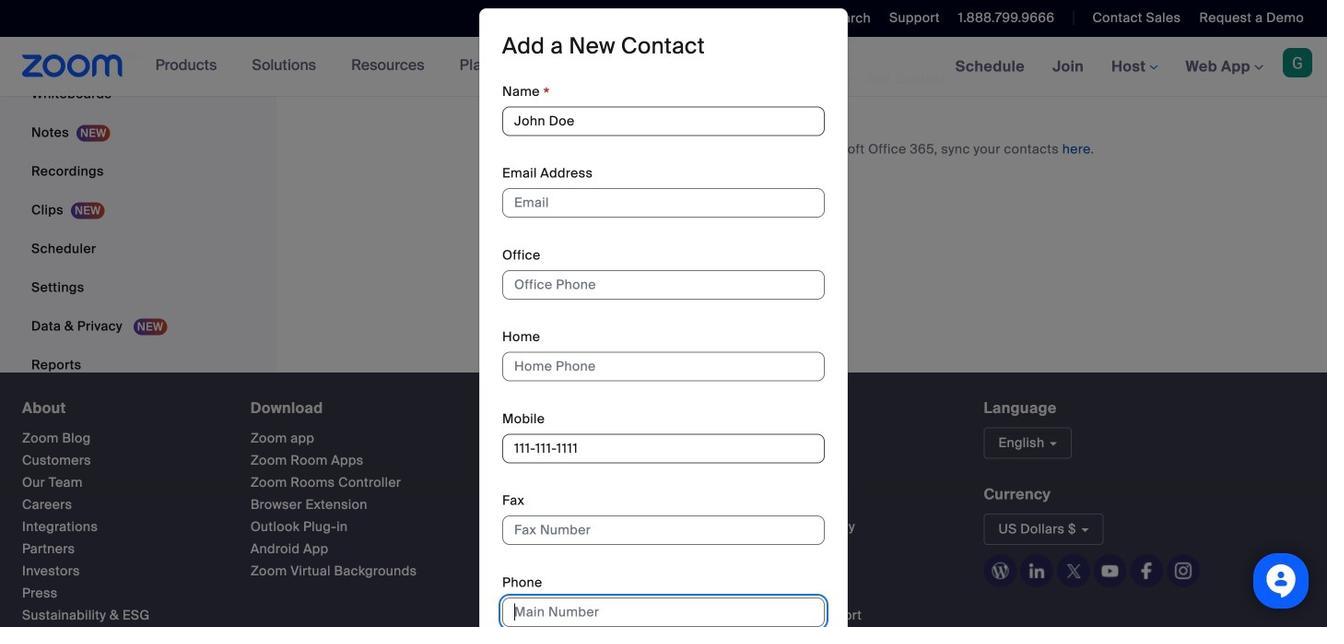 Task type: describe. For each thing, give the bounding box(es) containing it.
Fax Number text field
[[503, 516, 825, 545]]

Email text field
[[503, 188, 825, 218]]

Main Number text field
[[503, 597, 825, 627]]

meetings navigation
[[942, 37, 1328, 97]]

First and Last Name text field
[[503, 107, 825, 136]]

4 heading from the left
[[744, 400, 951, 416]]

Office Phone text field
[[503, 270, 825, 300]]

2 heading from the left
[[251, 400, 470, 416]]

3 heading from the left
[[503, 400, 711, 416]]

Home Phone text field
[[503, 352, 825, 381]]



Task type: locate. For each thing, give the bounding box(es) containing it.
1 heading from the left
[[22, 400, 217, 416]]

product information navigation
[[142, 37, 582, 96]]

personal menu menu
[[0, 0, 271, 385]]

banner
[[0, 37, 1328, 97]]

dialog
[[480, 8, 848, 627]]

Mobile Phone text field
[[503, 434, 825, 463]]

add image
[[847, 71, 860, 88]]

heading
[[22, 400, 217, 416], [251, 400, 470, 416], [503, 400, 711, 416], [744, 400, 951, 416]]



Task type: vqa. For each thing, say whether or not it's contained in the screenshot.
the "select start time" text box
no



